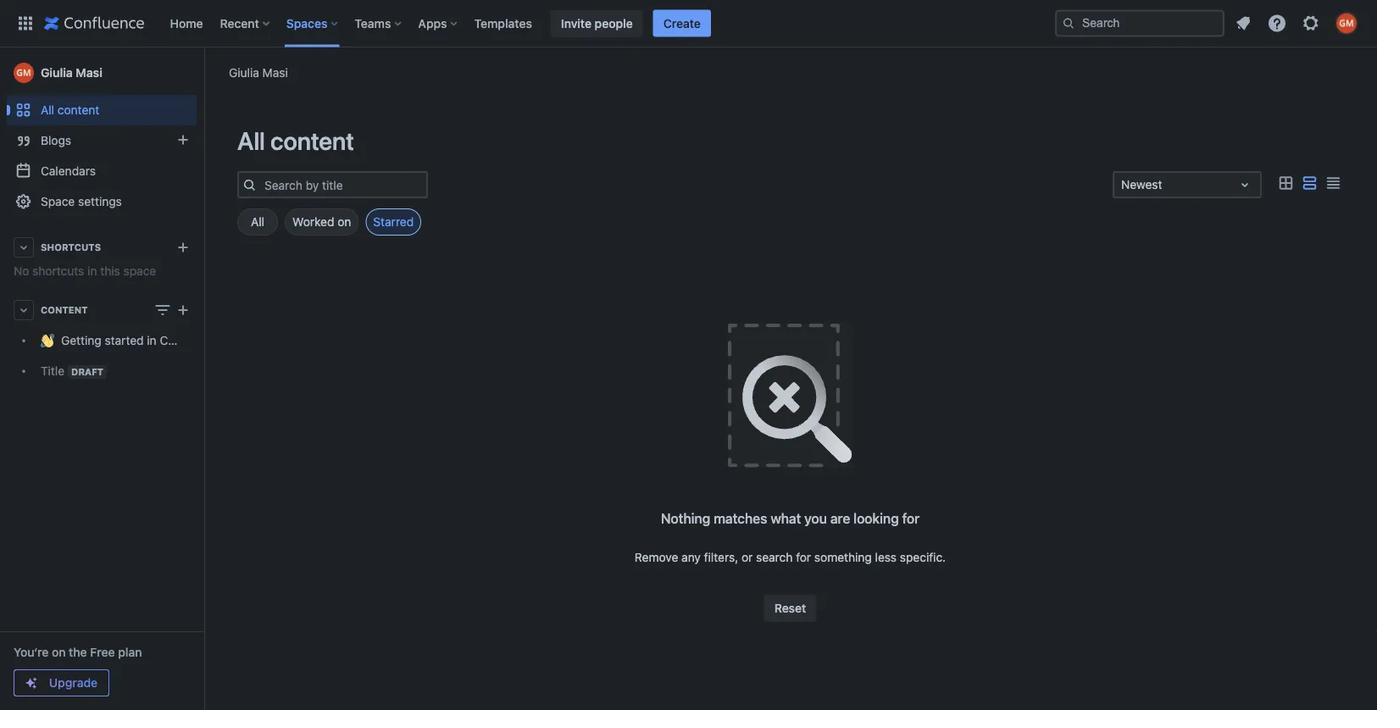Task type: locate. For each thing, give the bounding box(es) containing it.
on right worked on the top left of the page
[[338, 215, 351, 229]]

in for shortcuts
[[87, 264, 97, 278]]

0 vertical spatial on
[[338, 215, 351, 229]]

0 vertical spatial for
[[903, 511, 920, 527]]

2 masi from the left
[[76, 66, 103, 80]]

tree inside space element
[[7, 326, 222, 387]]

content
[[41, 305, 88, 316]]

getting started in confluence
[[61, 334, 222, 348]]

on for worked
[[338, 215, 351, 229]]

starred
[[373, 215, 414, 229]]

getting
[[61, 334, 102, 348]]

1 giulia masi from the left
[[229, 65, 288, 79]]

shortcuts
[[41, 242, 101, 253]]

specific.
[[900, 551, 946, 565]]

0 vertical spatial all
[[41, 103, 54, 117]]

0 horizontal spatial in
[[87, 264, 97, 278]]

tree containing getting started in confluence
[[7, 326, 222, 387]]

0 horizontal spatial content
[[58, 103, 99, 117]]

plan
[[118, 646, 142, 660]]

what
[[771, 511, 802, 527]]

create
[[664, 16, 701, 30]]

0 vertical spatial in
[[87, 264, 97, 278]]

recent button
[[215, 10, 276, 37]]

space
[[41, 195, 75, 209]]

all inside button
[[251, 215, 265, 229]]

all left worked on the top left of the page
[[251, 215, 265, 229]]

0 vertical spatial content
[[58, 103, 99, 117]]

are
[[831, 511, 851, 527]]

add shortcut image
[[173, 237, 193, 258]]

confluence image
[[44, 13, 145, 33], [44, 13, 145, 33]]

nothing matches what you are looking for
[[661, 511, 920, 527]]

giulia right 'collapse sidebar' icon
[[229, 65, 259, 79]]

0 vertical spatial all content
[[41, 103, 99, 117]]

starred button
[[366, 209, 422, 236]]

started
[[105, 334, 144, 348]]

banner
[[0, 0, 1378, 47]]

all right create a blog image
[[237, 126, 265, 155]]

or
[[742, 551, 753, 565]]

recent
[[220, 16, 259, 30]]

create a blog image
[[173, 130, 193, 150]]

giulia masi link up all content link
[[7, 56, 197, 90]]

all up the blogs
[[41, 103, 54, 117]]

1 horizontal spatial all content
[[237, 126, 354, 155]]

in inside tree
[[147, 334, 157, 348]]

remove any filters, or search for something less specific.
[[635, 551, 946, 565]]

premium image
[[25, 677, 38, 690]]

0 horizontal spatial on
[[52, 646, 66, 660]]

1 horizontal spatial content
[[271, 126, 354, 155]]

giulia masi link down recent popup button
[[229, 64, 288, 81]]

1 masi from the left
[[263, 65, 288, 79]]

space settings
[[41, 195, 122, 209]]

looking
[[854, 511, 899, 527]]

for right looking
[[903, 511, 920, 527]]

content up search by title "field"
[[271, 126, 354, 155]]

all content link
[[7, 95, 197, 125]]

templates link
[[469, 10, 538, 37]]

giulia up all content link
[[41, 66, 73, 80]]

1 vertical spatial all content
[[237, 126, 354, 155]]

for
[[903, 511, 920, 527], [796, 551, 812, 565]]

shortcuts button
[[7, 232, 197, 263]]

on inside button
[[338, 215, 351, 229]]

search image
[[1062, 17, 1076, 30]]

masi down recent popup button
[[263, 65, 288, 79]]

giulia
[[229, 65, 259, 79], [41, 66, 73, 80]]

cards image
[[1276, 173, 1297, 194]]

any
[[682, 551, 701, 565]]

reset button
[[765, 595, 817, 622]]

in for started
[[147, 334, 157, 348]]

teams button
[[350, 10, 408, 37]]

space settings link
[[7, 187, 197, 217]]

2 giulia masi from the left
[[41, 66, 103, 80]]

settings icon image
[[1302, 13, 1322, 33]]

1 vertical spatial for
[[796, 551, 812, 565]]

reset
[[775, 602, 807, 616]]

banner containing home
[[0, 0, 1378, 47]]

open image
[[1235, 175, 1256, 195]]

apps
[[418, 16, 447, 30]]

0 horizontal spatial masi
[[76, 66, 103, 80]]

appswitcher icon image
[[15, 13, 36, 33]]

content
[[58, 103, 99, 117], [271, 126, 354, 155]]

0 horizontal spatial all content
[[41, 103, 99, 117]]

in left this
[[87, 264, 97, 278]]

calendars link
[[7, 156, 197, 187]]

1 horizontal spatial on
[[338, 215, 351, 229]]

upgrade
[[49, 676, 98, 690]]

on left the
[[52, 646, 66, 660]]

masi
[[263, 65, 288, 79], [76, 66, 103, 80]]

in
[[87, 264, 97, 278], [147, 334, 157, 348]]

content up the blogs
[[58, 103, 99, 117]]

0 horizontal spatial giulia masi
[[41, 66, 103, 80]]

teams
[[355, 16, 391, 30]]

all content
[[41, 103, 99, 117], [237, 126, 354, 155]]

this
[[100, 264, 120, 278]]

something
[[815, 551, 872, 565]]

on inside space element
[[52, 646, 66, 660]]

worked on
[[293, 215, 351, 229]]

for right "search"
[[796, 551, 812, 565]]

the
[[69, 646, 87, 660]]

2 giulia from the left
[[41, 66, 73, 80]]

1 vertical spatial on
[[52, 646, 66, 660]]

upgrade button
[[14, 671, 109, 696]]

list image
[[1300, 173, 1320, 194]]

1 horizontal spatial giulia masi
[[229, 65, 288, 79]]

help icon image
[[1268, 13, 1288, 33]]

1 vertical spatial in
[[147, 334, 157, 348]]

giulia masi down recent popup button
[[229, 65, 288, 79]]

0 horizontal spatial giulia
[[41, 66, 73, 80]]

worked on button
[[285, 209, 359, 236]]

all inside space element
[[41, 103, 54, 117]]

invite people
[[561, 16, 633, 30]]

all
[[41, 103, 54, 117], [237, 126, 265, 155], [251, 215, 265, 229]]

on
[[338, 215, 351, 229], [52, 646, 66, 660]]

spaces
[[286, 16, 328, 30]]

all content up search by title "field"
[[237, 126, 354, 155]]

None text field
[[1122, 176, 1125, 193]]

content inside all content link
[[58, 103, 99, 117]]

all button
[[237, 209, 278, 236]]

blogs link
[[7, 125, 197, 156]]

giulia masi up all content link
[[41, 66, 103, 80]]

0 horizontal spatial for
[[796, 551, 812, 565]]

1 horizontal spatial giulia
[[229, 65, 259, 79]]

giulia masi
[[229, 65, 288, 79], [41, 66, 103, 80]]

matches
[[714, 511, 768, 527]]

you're
[[14, 646, 49, 660]]

tree
[[7, 326, 222, 387]]

2 vertical spatial all
[[251, 215, 265, 229]]

masi up all content link
[[76, 66, 103, 80]]

confluence
[[160, 334, 222, 348]]

nothing
[[661, 511, 711, 527]]

1 horizontal spatial masi
[[263, 65, 288, 79]]

giulia masi link
[[7, 56, 197, 90], [229, 64, 288, 81]]

in right started
[[147, 334, 157, 348]]

giulia inside space element
[[41, 66, 73, 80]]

all content up the blogs
[[41, 103, 99, 117]]

free
[[90, 646, 115, 660]]

Search field
[[1056, 10, 1225, 37]]

1 horizontal spatial in
[[147, 334, 157, 348]]



Task type: describe. For each thing, give the bounding box(es) containing it.
getting started in confluence link
[[7, 326, 222, 356]]

you
[[805, 511, 828, 527]]

compact list image
[[1324, 173, 1344, 194]]

create link
[[654, 10, 711, 37]]

remove
[[635, 551, 679, 565]]

global element
[[10, 0, 1052, 47]]

notification icon image
[[1234, 13, 1254, 33]]

1 vertical spatial all
[[237, 126, 265, 155]]

0 horizontal spatial giulia masi link
[[7, 56, 197, 90]]

less
[[876, 551, 897, 565]]

space element
[[0, 47, 222, 711]]

1 giulia from the left
[[229, 65, 259, 79]]

content button
[[7, 295, 197, 326]]

title draft
[[41, 364, 104, 378]]

draft
[[71, 367, 104, 378]]

1 vertical spatial content
[[271, 126, 354, 155]]

collapse sidebar image
[[185, 56, 222, 90]]

you're on the free plan
[[14, 646, 142, 660]]

calendars
[[41, 164, 96, 178]]

shortcuts
[[32, 264, 84, 278]]

invite people button
[[551, 10, 643, 37]]

masi inside space element
[[76, 66, 103, 80]]

giulia masi inside space element
[[41, 66, 103, 80]]

no shortcuts in this space
[[14, 264, 156, 278]]

home
[[170, 16, 203, 30]]

home link
[[165, 10, 208, 37]]

search
[[756, 551, 793, 565]]

invite
[[561, 16, 592, 30]]

1 horizontal spatial giulia masi link
[[229, 64, 288, 81]]

newest
[[1122, 178, 1163, 192]]

1 horizontal spatial for
[[903, 511, 920, 527]]

Search by title field
[[259, 173, 427, 197]]

filters,
[[704, 551, 739, 565]]

create a page image
[[173, 300, 193, 321]]

no
[[14, 264, 29, 278]]

all content inside all content link
[[41, 103, 99, 117]]

settings
[[78, 195, 122, 209]]

title
[[41, 364, 65, 378]]

on for you're
[[52, 646, 66, 660]]

change view image
[[153, 300, 173, 321]]

people
[[595, 16, 633, 30]]

blogs
[[41, 134, 71, 148]]

apps button
[[413, 10, 464, 37]]

spaces button
[[281, 10, 345, 37]]

templates
[[474, 16, 532, 30]]

worked
[[293, 215, 334, 229]]

space
[[123, 264, 156, 278]]



Task type: vqa. For each thing, say whether or not it's contained in the screenshot.
group containing Details
no



